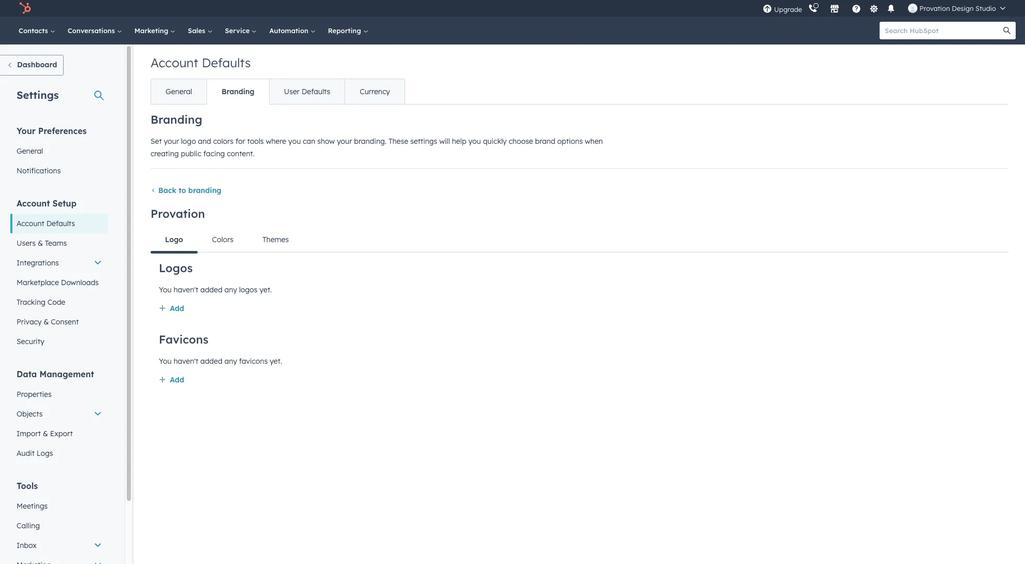 Task type: locate. For each thing, give the bounding box(es) containing it.
preferences
[[38, 126, 87, 136]]

show
[[318, 137, 335, 146]]

haven't
[[174, 285, 198, 295], [174, 357, 198, 366]]

add up favicons
[[170, 304, 184, 313]]

1 vertical spatial account defaults
[[17, 219, 75, 228]]

1 vertical spatial added
[[200, 357, 223, 366]]

2 horizontal spatial defaults
[[302, 87, 330, 96]]

1 horizontal spatial provation
[[920, 4, 951, 12]]

tools
[[17, 481, 38, 491]]

0 horizontal spatial branding
[[151, 112, 202, 127]]

haven't down logos
[[174, 285, 198, 295]]

1 vertical spatial add button
[[159, 374, 184, 387]]

1 vertical spatial &
[[44, 317, 49, 327]]

0 vertical spatial general link
[[151, 79, 207, 104]]

provation design studio button
[[902, 0, 1012, 17]]

logo
[[165, 235, 183, 244]]

0 horizontal spatial account defaults
[[17, 219, 75, 228]]

general link up logo
[[151, 79, 207, 104]]

yet. for favicons
[[270, 357, 282, 366]]

1 vertical spatial add
[[170, 375, 184, 385]]

general for account
[[166, 87, 192, 96]]

added left logos
[[200, 285, 223, 295]]

add
[[170, 304, 184, 313], [170, 375, 184, 385]]

2 haven't from the top
[[174, 357, 198, 366]]

defaults up branding 'link'
[[202, 55, 251, 70]]

2 add button from the top
[[159, 374, 184, 387]]

2 vertical spatial &
[[43, 429, 48, 439]]

1 vertical spatial general
[[17, 147, 43, 156]]

& left export
[[43, 429, 48, 439]]

you down favicons
[[159, 357, 172, 366]]

general inside navigation
[[166, 87, 192, 96]]

general link
[[151, 79, 207, 104], [10, 141, 108, 161]]

marketplace downloads
[[17, 278, 99, 287]]

defaults up users & teams "link"
[[46, 219, 75, 228]]

import & export link
[[10, 424, 108, 444]]

your preferences element
[[10, 125, 108, 181]]

add button up favicons
[[159, 302, 184, 316]]

Search HubSpot search field
[[880, 22, 1007, 39]]

add for logos
[[170, 304, 184, 313]]

1 your from the left
[[164, 137, 179, 146]]

0 vertical spatial general
[[166, 87, 192, 96]]

conversations
[[68, 26, 117, 35]]

audit
[[17, 449, 35, 458]]

haven't for logos
[[174, 285, 198, 295]]

currency
[[360, 87, 390, 96]]

can
[[303, 137, 315, 146]]

0 vertical spatial haven't
[[174, 285, 198, 295]]

you left can
[[288, 137, 301, 146]]

notifications
[[17, 166, 61, 176]]

you for logos
[[159, 285, 172, 295]]

1 vertical spatial account
[[17, 198, 50, 209]]

conversations link
[[61, 17, 128, 45]]

help button
[[848, 0, 866, 17]]

favicons
[[239, 357, 268, 366]]

settings
[[411, 137, 437, 146]]

0 vertical spatial account defaults
[[151, 55, 251, 70]]

objects
[[17, 410, 43, 419]]

branding
[[188, 186, 222, 195]]

dashboard link
[[0, 55, 64, 76]]

set your logo and colors for tools where you can show your branding. these settings will help you quickly choose brand options when creating public facing content.
[[151, 137, 603, 158]]

menu
[[762, 0, 1013, 17]]

user
[[284, 87, 300, 96]]

defaults right user
[[302, 87, 330, 96]]

defaults
[[202, 55, 251, 70], [302, 87, 330, 96], [46, 219, 75, 228]]

0 horizontal spatial general link
[[10, 141, 108, 161]]

logos
[[159, 261, 193, 275]]

0 vertical spatial add
[[170, 304, 184, 313]]

2 vertical spatial account
[[17, 219, 44, 228]]

add button
[[159, 302, 184, 316], [159, 374, 184, 387]]

1 vertical spatial any
[[225, 357, 237, 366]]

account up users
[[17, 219, 44, 228]]

properties link
[[10, 385, 108, 404]]

1 vertical spatial defaults
[[302, 87, 330, 96]]

branding.
[[354, 137, 387, 146]]

yet. right logos
[[260, 285, 272, 295]]

branding
[[222, 87, 255, 96], [151, 112, 202, 127]]

2 add from the top
[[170, 375, 184, 385]]

1 horizontal spatial general
[[166, 87, 192, 96]]

0 horizontal spatial your
[[164, 137, 179, 146]]

back
[[158, 186, 177, 195]]

1 vertical spatial provation
[[151, 207, 205, 221]]

haven't down favicons
[[174, 357, 198, 366]]

you
[[159, 285, 172, 295], [159, 357, 172, 366]]

0 vertical spatial defaults
[[202, 55, 251, 70]]

management
[[39, 369, 94, 380]]

navigation
[[151, 79, 405, 105]]

1 vertical spatial yet.
[[270, 357, 282, 366]]

marketing
[[135, 26, 170, 35]]

tab list containing logo
[[151, 227, 1009, 253]]

you down logos
[[159, 285, 172, 295]]

2 you from the top
[[159, 357, 172, 366]]

branding up for
[[222, 87, 255, 96]]

export
[[50, 429, 73, 439]]

0 vertical spatial you
[[159, 285, 172, 295]]

settings image
[[870, 4, 879, 14]]

2 you from the left
[[469, 137, 481, 146]]

0 vertical spatial &
[[38, 239, 43, 248]]

account defaults link
[[10, 214, 108, 234]]

will
[[440, 137, 450, 146]]

1 horizontal spatial general link
[[151, 79, 207, 104]]

defaults for the user defaults link
[[302, 87, 330, 96]]

0 horizontal spatial you
[[288, 137, 301, 146]]

2 any from the top
[[225, 357, 237, 366]]

settings link
[[868, 3, 881, 14]]

general down your
[[17, 147, 43, 156]]

1 add button from the top
[[159, 302, 184, 316]]

1 haven't from the top
[[174, 285, 198, 295]]

studio
[[976, 4, 997, 12]]

any for logos
[[225, 285, 237, 295]]

0 horizontal spatial general
[[17, 147, 43, 156]]

1 vertical spatial haven't
[[174, 357, 198, 366]]

where
[[266, 137, 286, 146]]

account for branding
[[151, 55, 198, 70]]

add button down favicons
[[159, 374, 184, 387]]

& right privacy
[[44, 317, 49, 327]]

0 vertical spatial yet.
[[260, 285, 272, 295]]

1 horizontal spatial branding
[[222, 87, 255, 96]]

general link for account
[[151, 79, 207, 104]]

tracking
[[17, 298, 45, 307]]

yet. right favicons
[[270, 357, 282, 366]]

notifications image
[[887, 5, 896, 14]]

any left logos
[[225, 285, 237, 295]]

& inside data management "element"
[[43, 429, 48, 439]]

favicons
[[159, 332, 209, 347]]

added for logos
[[200, 285, 223, 295]]

&
[[38, 239, 43, 248], [44, 317, 49, 327], [43, 429, 48, 439]]

0 vertical spatial added
[[200, 285, 223, 295]]

any
[[225, 285, 237, 295], [225, 357, 237, 366]]

2 added from the top
[[200, 357, 223, 366]]

general up logo
[[166, 87, 192, 96]]

account defaults
[[151, 55, 251, 70], [17, 219, 75, 228]]

upgrade
[[775, 5, 803, 13]]

service
[[225, 26, 252, 35]]

added
[[200, 285, 223, 295], [200, 357, 223, 366]]

account down the marketing link
[[151, 55, 198, 70]]

tracking code
[[17, 298, 65, 307]]

provation
[[920, 4, 951, 12], [151, 207, 205, 221]]

1 horizontal spatial your
[[337, 137, 352, 146]]

service link
[[219, 17, 263, 45]]

facing
[[203, 149, 225, 158]]

0 horizontal spatial provation
[[151, 207, 205, 221]]

1 add from the top
[[170, 304, 184, 313]]

tab list
[[151, 227, 1009, 253]]

haven't for favicons
[[174, 357, 198, 366]]

you
[[288, 137, 301, 146], [469, 137, 481, 146]]

provation down to
[[151, 207, 205, 221]]

0 vertical spatial provation
[[920, 4, 951, 12]]

public
[[181, 149, 201, 158]]

1 you from the top
[[159, 285, 172, 295]]

& for consent
[[44, 317, 49, 327]]

& right users
[[38, 239, 43, 248]]

any left favicons
[[225, 357, 237, 366]]

yet. for logos
[[260, 285, 272, 295]]

0 vertical spatial branding
[[222, 87, 255, 96]]

add button for favicons
[[159, 374, 184, 387]]

tracking code link
[[10, 293, 108, 312]]

marketplaces image
[[831, 5, 840, 14]]

0 horizontal spatial defaults
[[46, 219, 75, 228]]

0 vertical spatial any
[[225, 285, 237, 295]]

defaults inside account setup element
[[46, 219, 75, 228]]

menu containing provation design studio
[[762, 0, 1013, 17]]

1 any from the top
[[225, 285, 237, 295]]

you right help
[[469, 137, 481, 146]]

contacts link
[[12, 17, 61, 45]]

provation inside popup button
[[920, 4, 951, 12]]

meetings
[[17, 502, 48, 511]]

general
[[166, 87, 192, 96], [17, 147, 43, 156]]

added down favicons
[[200, 357, 223, 366]]

general inside your preferences element
[[17, 147, 43, 156]]

your right show
[[337, 137, 352, 146]]

to
[[179, 186, 186, 195]]

provation for provation design studio
[[920, 4, 951, 12]]

1 vertical spatial you
[[159, 357, 172, 366]]

2 vertical spatial defaults
[[46, 219, 75, 228]]

1 vertical spatial general link
[[10, 141, 108, 161]]

objects button
[[10, 404, 108, 424]]

search button
[[999, 22, 1016, 39]]

0 vertical spatial account
[[151, 55, 198, 70]]

general link down preferences
[[10, 141, 108, 161]]

your up creating
[[164, 137, 179, 146]]

0 vertical spatial add button
[[159, 302, 184, 316]]

account left the setup
[[17, 198, 50, 209]]

content.
[[227, 149, 255, 158]]

1 added from the top
[[200, 285, 223, 295]]

account
[[151, 55, 198, 70], [17, 198, 50, 209], [17, 219, 44, 228]]

sales
[[188, 26, 207, 35]]

calling
[[17, 521, 40, 531]]

themes
[[263, 235, 289, 244]]

account defaults down sales link
[[151, 55, 251, 70]]

branding up logo
[[151, 112, 202, 127]]

1 horizontal spatial you
[[469, 137, 481, 146]]

any for favicons
[[225, 357, 237, 366]]

account defaults up users & teams
[[17, 219, 75, 228]]

sales link
[[182, 17, 219, 45]]

add down favicons
[[170, 375, 184, 385]]

provation right james peterson image
[[920, 4, 951, 12]]

defaults inside navigation
[[302, 87, 330, 96]]



Task type: vqa. For each thing, say whether or not it's contained in the screenshot.
Defaults to the bottom
yes



Task type: describe. For each thing, give the bounding box(es) containing it.
automation
[[269, 26, 311, 35]]

branding inside branding 'link'
[[222, 87, 255, 96]]

data management element
[[10, 369, 108, 463]]

add button for logos
[[159, 302, 184, 316]]

branding link
[[207, 79, 269, 104]]

dashboard
[[17, 60, 57, 69]]

these
[[389, 137, 409, 146]]

1 you from the left
[[288, 137, 301, 146]]

teams
[[45, 239, 67, 248]]

hubspot image
[[19, 2, 31, 14]]

added for favicons
[[200, 357, 223, 366]]

themes link
[[248, 227, 303, 252]]

inbox
[[17, 541, 37, 550]]

creating
[[151, 149, 179, 158]]

help image
[[852, 5, 862, 14]]

defaults for the account defaults link
[[46, 219, 75, 228]]

import & export
[[17, 429, 73, 439]]

data
[[17, 369, 37, 380]]

your preferences
[[17, 126, 87, 136]]

account for users & teams
[[17, 198, 50, 209]]

and
[[198, 137, 211, 146]]

1 horizontal spatial account defaults
[[151, 55, 251, 70]]

audit logs link
[[10, 444, 108, 463]]

upgrade image
[[763, 4, 773, 14]]

tools element
[[10, 480, 108, 564]]

choose
[[509, 137, 533, 146]]

properties
[[17, 390, 52, 399]]

account defaults inside account setup element
[[17, 219, 75, 228]]

downloads
[[61, 278, 99, 287]]

general link for your
[[10, 141, 108, 161]]

notifications button
[[883, 0, 900, 17]]

set
[[151, 137, 162, 146]]

colors link
[[198, 227, 248, 252]]

users & teams link
[[10, 234, 108, 253]]

colors
[[213, 137, 234, 146]]

search image
[[1004, 27, 1011, 34]]

privacy & consent
[[17, 317, 79, 327]]

logos
[[239, 285, 258, 295]]

logs
[[37, 449, 53, 458]]

calling link
[[10, 516, 108, 536]]

users
[[17, 239, 36, 248]]

add for favicons
[[170, 375, 184, 385]]

2 your from the left
[[337, 137, 352, 146]]

logo
[[181, 137, 196, 146]]

logo link
[[151, 227, 198, 253]]

your
[[17, 126, 36, 136]]

meetings link
[[10, 497, 108, 516]]

privacy
[[17, 317, 42, 327]]

back to branding
[[158, 186, 222, 195]]

marketplace downloads link
[[10, 273, 108, 293]]

audit logs
[[17, 449, 53, 458]]

marketplaces button
[[824, 0, 846, 17]]

navigation containing general
[[151, 79, 405, 105]]

general for your
[[17, 147, 43, 156]]

automation link
[[263, 17, 322, 45]]

& for teams
[[38, 239, 43, 248]]

inbox button
[[10, 536, 108, 556]]

account setup element
[[10, 198, 108, 352]]

calling icon button
[[805, 2, 822, 15]]

options
[[558, 137, 583, 146]]

currency link
[[345, 79, 405, 104]]

quickly
[[483, 137, 507, 146]]

for
[[236, 137, 245, 146]]

provation for provation
[[151, 207, 205, 221]]

import
[[17, 429, 41, 439]]

help
[[452, 137, 467, 146]]

setup
[[53, 198, 77, 209]]

reporting link
[[322, 17, 375, 45]]

security
[[17, 337, 44, 346]]

you haven't added any logos yet.
[[159, 285, 272, 295]]

colors
[[212, 235, 234, 244]]

james peterson image
[[909, 4, 918, 13]]

hubspot link
[[12, 2, 39, 14]]

back to branding button
[[151, 186, 222, 195]]

tools
[[247, 137, 264, 146]]

users & teams
[[17, 239, 67, 248]]

you haven't added any favicons yet.
[[159, 357, 282, 366]]

integrations button
[[10, 253, 108, 273]]

marketing link
[[128, 17, 182, 45]]

integrations
[[17, 258, 59, 268]]

marketplace
[[17, 278, 59, 287]]

notifications link
[[10, 161, 108, 181]]

you for favicons
[[159, 357, 172, 366]]

consent
[[51, 317, 79, 327]]

1 vertical spatial branding
[[151, 112, 202, 127]]

when
[[585, 137, 603, 146]]

1 horizontal spatial defaults
[[202, 55, 251, 70]]

calling icon image
[[809, 4, 818, 13]]

& for export
[[43, 429, 48, 439]]

reporting
[[328, 26, 363, 35]]

code
[[47, 298, 65, 307]]

account setup
[[17, 198, 77, 209]]



